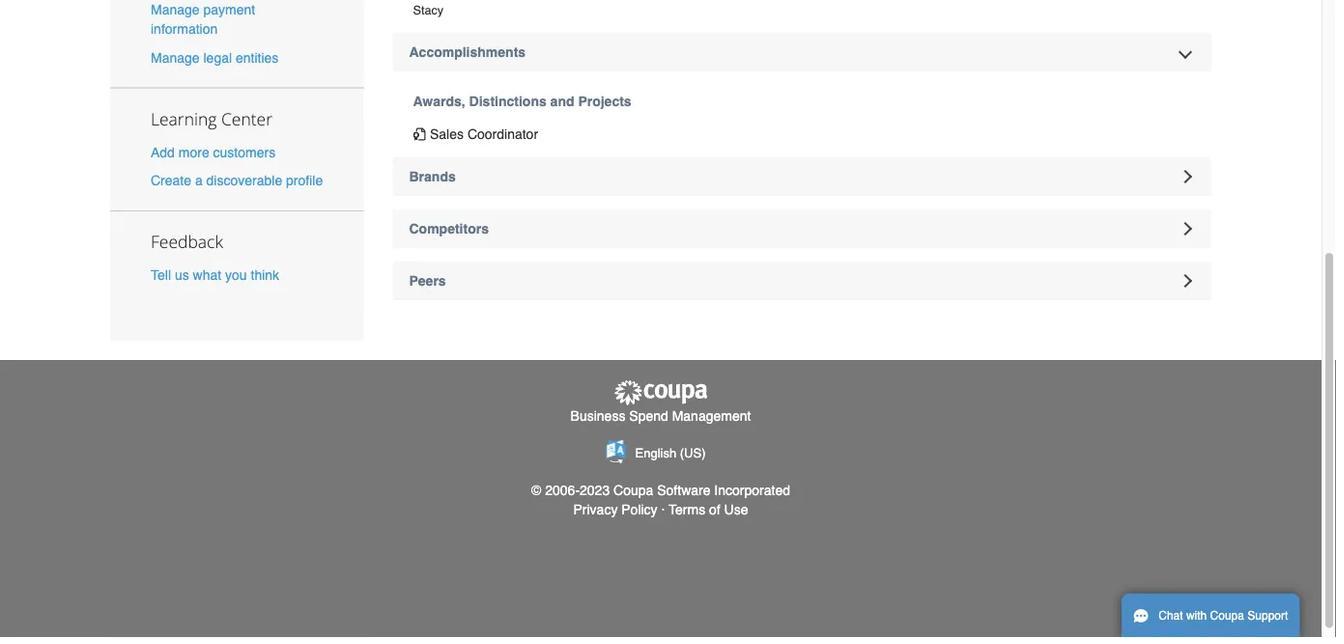 Task type: describe. For each thing, give the bounding box(es) containing it.
© 2006-2023 coupa software incorporated
[[532, 483, 791, 499]]

english
[[636, 446, 677, 461]]

brands button
[[393, 157, 1212, 196]]

support
[[1248, 610, 1289, 623]]

center
[[221, 107, 273, 130]]

manage for manage legal entities
[[151, 50, 200, 65]]

payment
[[203, 2, 255, 18]]

and
[[551, 94, 575, 109]]

add more customers link
[[151, 144, 276, 160]]

awards,
[[413, 94, 466, 109]]

you
[[225, 268, 247, 283]]

with
[[1187, 610, 1208, 623]]

terms
[[669, 502, 706, 518]]

peers heading
[[393, 262, 1212, 300]]

stacy
[[413, 3, 444, 17]]

manage legal entities
[[151, 50, 279, 65]]

a
[[195, 173, 203, 188]]

learning center
[[151, 107, 273, 130]]

(us)
[[680, 446, 706, 461]]

accomplishments button
[[393, 33, 1212, 71]]

more
[[179, 144, 209, 160]]

sales
[[430, 126, 464, 142]]

terms of use link
[[669, 502, 749, 518]]

tell us what you think
[[151, 268, 279, 283]]

2023
[[580, 483, 610, 499]]

accomplishments heading
[[393, 33, 1212, 71]]

chat
[[1159, 610, 1184, 623]]

peers
[[409, 273, 446, 289]]

competitors heading
[[393, 210, 1212, 248]]

entities
[[236, 50, 279, 65]]

add
[[151, 144, 175, 160]]

coupa supplier portal image
[[613, 380, 709, 407]]

projects
[[578, 94, 632, 109]]

coupa inside chat with coupa support button
[[1211, 610, 1245, 623]]

©
[[532, 483, 542, 499]]

add more customers
[[151, 144, 276, 160]]

learning
[[151, 107, 217, 130]]

privacy policy
[[574, 502, 658, 518]]

business spend management
[[571, 409, 751, 425]]

manage payment information
[[151, 2, 255, 37]]

brands
[[409, 169, 456, 184]]

of
[[710, 502, 721, 518]]

create a discoverable profile
[[151, 173, 323, 188]]

0 vertical spatial coupa
[[614, 483, 654, 499]]

business
[[571, 409, 626, 425]]

english (us)
[[636, 446, 706, 461]]

incorporated
[[715, 483, 791, 499]]

privacy
[[574, 502, 618, 518]]

chat with coupa support
[[1159, 610, 1289, 623]]



Task type: vqa. For each thing, say whether or not it's contained in the screenshot.
Terms of Use
yes



Task type: locate. For each thing, give the bounding box(es) containing it.
0 horizontal spatial coupa
[[614, 483, 654, 499]]

management
[[672, 409, 751, 425]]

privacy policy link
[[574, 502, 658, 518]]

customers
[[213, 144, 276, 160]]

what
[[193, 268, 221, 283]]

1 vertical spatial manage
[[151, 50, 200, 65]]

terms of use
[[669, 502, 749, 518]]

software
[[658, 483, 711, 499]]

brands heading
[[393, 157, 1212, 196]]

2 manage from the top
[[151, 50, 200, 65]]

1 vertical spatial coupa
[[1211, 610, 1245, 623]]

profile
[[286, 173, 323, 188]]

chat with coupa support button
[[1122, 594, 1300, 639]]

tell
[[151, 268, 171, 283]]

create
[[151, 173, 191, 188]]

1 manage from the top
[[151, 2, 200, 18]]

information
[[151, 21, 218, 37]]

tell us what you think button
[[151, 266, 279, 285]]

manage inside manage payment information
[[151, 2, 200, 18]]

competitors button
[[393, 210, 1212, 248]]

manage legal entities link
[[151, 50, 279, 65]]

coordinator
[[468, 126, 538, 142]]

feedback
[[151, 230, 223, 253]]

manage payment information link
[[151, 2, 255, 37]]

use
[[725, 502, 749, 518]]

think
[[251, 268, 279, 283]]

manage down information at top
[[151, 50, 200, 65]]

manage
[[151, 2, 200, 18], [151, 50, 200, 65]]

0 vertical spatial manage
[[151, 2, 200, 18]]

2006-
[[545, 483, 580, 499]]

sales coordinator
[[430, 126, 538, 142]]

policy
[[622, 502, 658, 518]]

1 horizontal spatial coupa
[[1211, 610, 1245, 623]]

manage up information at top
[[151, 2, 200, 18]]

distinctions
[[469, 94, 547, 109]]

us
[[175, 268, 189, 283]]

coupa right 'with'
[[1211, 610, 1245, 623]]

spend
[[630, 409, 669, 425]]

peers button
[[393, 262, 1212, 300]]

manage for manage payment information
[[151, 2, 200, 18]]

create a discoverable profile link
[[151, 173, 323, 188]]

discoverable
[[206, 173, 282, 188]]

legal
[[203, 50, 232, 65]]

coupa
[[614, 483, 654, 499], [1211, 610, 1245, 623]]

awards, distinctions and projects
[[413, 94, 632, 109]]

competitors
[[409, 221, 489, 237]]

coupa up the policy
[[614, 483, 654, 499]]

accomplishments
[[409, 44, 526, 60]]



